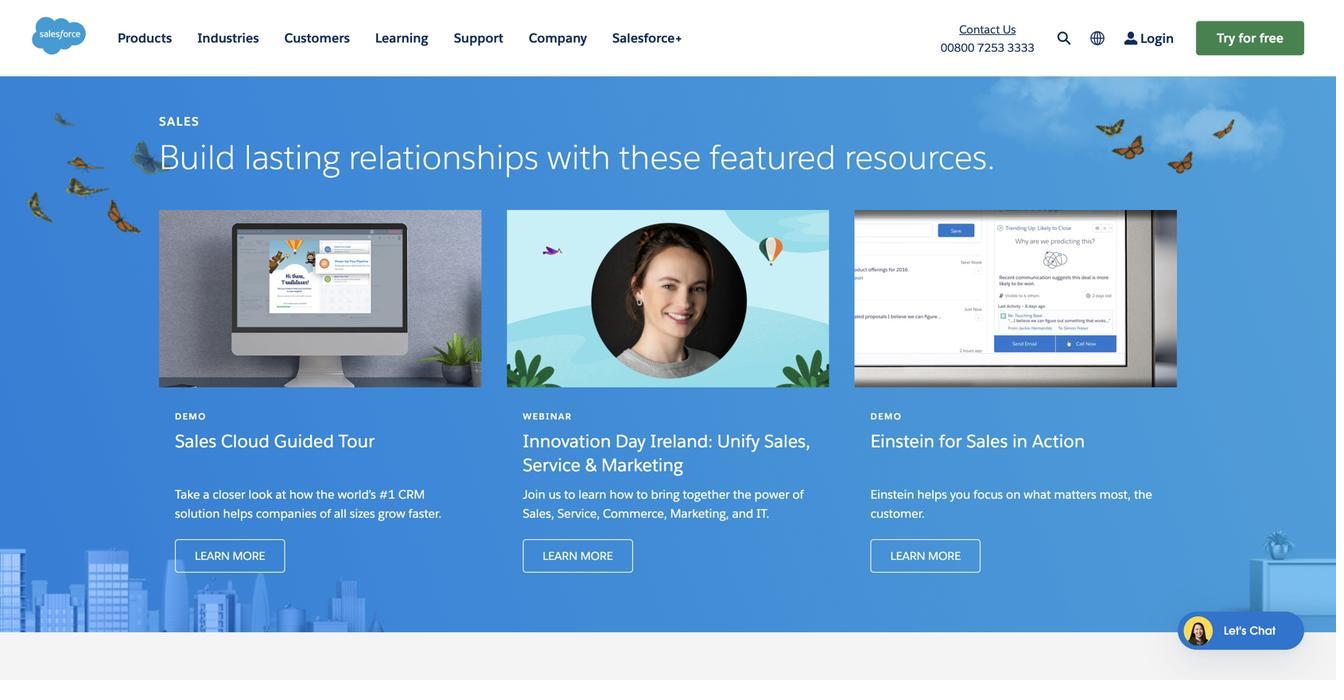 Task type: describe. For each thing, give the bounding box(es) containing it.
1 to from the left
[[564, 487, 576, 503]]

take
[[175, 487, 200, 503]]

unify
[[718, 430, 760, 453]]

learn more for einstein
[[891, 549, 961, 563]]

#1
[[379, 487, 396, 503]]

companies
[[256, 506, 317, 522]]

ireland:
[[651, 430, 713, 453]]

commerce,
[[603, 506, 668, 522]]

marketing
[[602, 454, 684, 477]]

day
[[616, 430, 646, 453]]

action
[[1033, 430, 1086, 453]]

einstein for sales in action
[[871, 430, 1086, 453]]

learn for sales cloud guided tour
[[195, 549, 230, 563]]

guided
[[274, 430, 334, 453]]

bring
[[651, 487, 680, 503]]

more for cloud
[[233, 549, 265, 563]]

learn for innovation day ireland: unify sales, service & marketing
[[543, 549, 578, 563]]

contact us 00800 7253 3333
[[941, 22, 1035, 55]]

world's
[[338, 487, 376, 503]]

together
[[683, 487, 730, 503]]

look
[[249, 487, 273, 503]]

it.
[[757, 506, 770, 522]]

and
[[733, 506, 754, 522]]

resources.
[[845, 136, 996, 179]]

state of marketing image
[[159, 210, 482, 391]]

how inside take a closer look at how the world's #1 crm solution helps companies of all sizes grow faster.
[[289, 487, 313, 503]]

let's chat
[[1224, 624, 1276, 638]]

join
[[523, 487, 546, 503]]

crm
[[399, 487, 425, 503]]

matters
[[1055, 487, 1097, 503]]

lasting
[[244, 136, 340, 179]]

sustainability link
[[159, 37, 232, 53]]

most,
[[1100, 487, 1132, 503]]

at
[[276, 487, 286, 503]]

sales, inside join us to learn how to bring together the power of sales, service, commerce, marketing, and it.
[[523, 506, 555, 522]]

join us to learn how to bring together the power of sales, service, commerce, marketing, and it.
[[523, 487, 804, 522]]

learn more for innovation
[[543, 549, 613, 563]]

the inside take a closer look at how the world's #1 crm solution helps companies of all sizes grow faster.
[[316, 487, 335, 503]]

learn for einstein for sales in action
[[891, 549, 926, 563]]

solution
[[175, 506, 220, 522]]

closer
[[213, 487, 245, 503]]

all
[[334, 506, 347, 522]]

chat
[[1250, 624, 1276, 638]]

state of connected customer image
[[855, 210, 1178, 391]]

featured
[[710, 136, 837, 179]]

more for day
[[581, 549, 613, 563]]

einstein helps you focus on what matters most, the customer.
[[871, 487, 1153, 522]]

a
[[203, 487, 210, 503]]

what
[[1024, 487, 1052, 503]]

learn
[[579, 487, 607, 503]]

learn more button for sales
[[175, 540, 285, 573]]

helps inside take a closer look at how the world's #1 crm solution helps companies of all sizes grow faster.
[[223, 506, 253, 522]]

grow
[[378, 506, 406, 522]]



Task type: locate. For each thing, give the bounding box(es) containing it.
us
[[1003, 22, 1017, 37]]

1 horizontal spatial of
[[793, 487, 804, 503]]

einstein inside the einstein helps you focus on what matters most, the customer.
[[871, 487, 915, 503]]

sales build lasting relationships with these featured resources.
[[159, 114, 996, 179]]

sales
[[175, 430, 217, 453], [967, 430, 1008, 453]]

of right power
[[793, 487, 804, 503]]

1 vertical spatial einstein
[[871, 487, 915, 503]]

0 vertical spatial einstein
[[871, 430, 935, 453]]

of
[[793, 487, 804, 503], [320, 506, 331, 522]]

1 how from the left
[[289, 487, 313, 503]]

more down companies
[[233, 549, 265, 563]]

sales,
[[765, 430, 811, 453], [523, 506, 555, 522]]

learn more button for einstein
[[871, 540, 981, 573]]

0 horizontal spatial to
[[564, 487, 576, 503]]

let's
[[1224, 624, 1247, 638]]

sales cloud guided tour
[[175, 430, 375, 453]]

these
[[619, 136, 702, 179]]

learn more for sales
[[195, 549, 265, 563]]

more for for
[[929, 549, 961, 563]]

in
[[1013, 430, 1028, 453]]

sales left "cloud"
[[175, 430, 217, 453]]

2 learn more from the left
[[543, 549, 613, 563]]

3 learn more button from the left
[[871, 540, 981, 573]]

1 horizontal spatial the
[[733, 487, 752, 503]]

on
[[1007, 487, 1021, 503]]

learn more button down customer.
[[871, 540, 981, 573]]

the for innovation day ireland: unify sales, service & marketing
[[733, 487, 752, 503]]

build
[[159, 136, 236, 179]]

2 the from the left
[[733, 487, 752, 503]]

einstein for einstein helps you focus on what matters most, the customer.
[[871, 487, 915, 503]]

the inside join us to learn how to bring together the power of sales, service, commerce, marketing, and it.
[[733, 487, 752, 503]]

marketing,
[[671, 506, 729, 522]]

the up 'all'
[[316, 487, 335, 503]]

demo for einstein for sales in action
[[871, 411, 903, 422]]

learn
[[195, 549, 230, 563], [543, 549, 578, 563], [891, 549, 926, 563]]

1 more from the left
[[233, 549, 265, 563]]

helps
[[918, 487, 948, 503], [223, 506, 253, 522]]

to
[[564, 487, 576, 503], [637, 487, 648, 503]]

0 vertical spatial of
[[793, 487, 804, 503]]

cloud
[[221, 430, 270, 453]]

1 learn more button from the left
[[175, 540, 285, 573]]

1 horizontal spatial to
[[637, 487, 648, 503]]

0 horizontal spatial the
[[316, 487, 335, 503]]

how right at
[[289, 487, 313, 503]]

learn down customer.
[[891, 549, 926, 563]]

contact us link
[[960, 22, 1017, 37]]

2 einstein from the top
[[871, 487, 915, 503]]

focus
[[974, 487, 1004, 503]]

2 learn from the left
[[543, 549, 578, 563]]

sales, down join
[[523, 506, 555, 522]]

0 horizontal spatial learn more
[[195, 549, 265, 563]]

how
[[289, 487, 313, 503], [610, 487, 634, 503]]

of left 'all'
[[320, 506, 331, 522]]

3 learn from the left
[[891, 549, 926, 563]]

take a closer look at how the world's #1 crm solution helps companies of all sizes grow faster.
[[175, 487, 442, 522]]

0 horizontal spatial sales,
[[523, 506, 555, 522]]

learn down service,
[[543, 549, 578, 563]]

of inside join us to learn how to bring together the power of sales, service, commerce, marketing, and it.
[[793, 487, 804, 503]]

2 sales from the left
[[967, 430, 1008, 453]]

1 horizontal spatial demo
[[871, 411, 903, 422]]

1 horizontal spatial how
[[610, 487, 634, 503]]

0 horizontal spatial learn
[[195, 549, 230, 563]]

more
[[233, 549, 265, 563], [581, 549, 613, 563], [929, 549, 961, 563]]

sustainability
[[159, 37, 232, 53]]

to up commerce,
[[637, 487, 648, 503]]

2 horizontal spatial learn
[[891, 549, 926, 563]]

0 horizontal spatial sales
[[175, 430, 217, 453]]

how up commerce,
[[610, 487, 634, 503]]

tour
[[339, 430, 375, 453]]

more down service,
[[581, 549, 613, 563]]

for
[[940, 430, 962, 453]]

0 horizontal spatial helps
[[223, 506, 253, 522]]

sizes
[[350, 506, 375, 522]]

0 horizontal spatial of
[[320, 506, 331, 522]]

helps inside the einstein helps you focus on what matters most, the customer.
[[918, 487, 948, 503]]

sales, right unify
[[765, 430, 811, 453]]

sales
[[159, 114, 200, 129]]

webinar
[[523, 411, 573, 422]]

sales, inside innovation day ireland: unify sales, service & marketing
[[765, 430, 811, 453]]

0 horizontal spatial learn more button
[[175, 540, 285, 573]]

service,
[[558, 506, 600, 522]]

the
[[316, 487, 335, 503], [733, 487, 752, 503], [1135, 487, 1153, 503]]

1 einstein from the top
[[871, 430, 935, 453]]

3 more from the left
[[929, 549, 961, 563]]

1 horizontal spatial learn more button
[[523, 540, 633, 573]]

the up and at the bottom
[[733, 487, 752, 503]]

1 horizontal spatial learn more
[[543, 549, 613, 563]]

1 horizontal spatial more
[[581, 549, 613, 563]]

learn more
[[195, 549, 265, 563], [543, 549, 613, 563], [891, 549, 961, 563]]

state of sales image
[[507, 210, 830, 391]]

2 horizontal spatial learn more button
[[871, 540, 981, 573]]

demo
[[175, 411, 207, 422], [871, 411, 903, 422]]

1 the from the left
[[316, 487, 335, 503]]

innovation
[[523, 430, 611, 453]]

einstein
[[871, 430, 935, 453], [871, 487, 915, 503]]

site tools navigation
[[912, 20, 1305, 56]]

2 more from the left
[[581, 549, 613, 563]]

to right us
[[564, 487, 576, 503]]

of inside take a closer look at how the world's #1 crm solution helps companies of all sizes grow faster.
[[320, 506, 331, 522]]

us
[[549, 487, 561, 503]]

demo for sales cloud guided tour
[[175, 411, 207, 422]]

sales left in in the bottom right of the page
[[967, 430, 1008, 453]]

contact
[[960, 22, 1001, 37]]

2 how from the left
[[610, 487, 634, 503]]

helps down closer at the bottom left of the page
[[223, 506, 253, 522]]

3333
[[1008, 41, 1035, 55]]

learn more button down service,
[[523, 540, 633, 573]]

1 vertical spatial of
[[320, 506, 331, 522]]

1 learn more from the left
[[195, 549, 265, 563]]

learn more down customer.
[[891, 549, 961, 563]]

1 horizontal spatial helps
[[918, 487, 948, 503]]

learn more button
[[175, 540, 285, 573], [523, 540, 633, 573], [871, 540, 981, 573]]

&
[[585, 454, 597, 477]]

the right 'most,'
[[1135, 487, 1153, 503]]

relationships
[[349, 136, 539, 179]]

2 demo from the left
[[871, 411, 903, 422]]

with
[[547, 136, 611, 179]]

the inside the einstein helps you focus on what matters most, the customer.
[[1135, 487, 1153, 503]]

00800
[[941, 41, 975, 55]]

service
[[523, 454, 581, 477]]

the for einstein for sales in action
[[1135, 487, 1153, 503]]

1 vertical spatial helps
[[223, 506, 253, 522]]

1 horizontal spatial sales,
[[765, 430, 811, 453]]

1 sales from the left
[[175, 430, 217, 453]]

2 horizontal spatial learn more
[[891, 549, 961, 563]]

power
[[755, 487, 790, 503]]

2 horizontal spatial more
[[929, 549, 961, 563]]

0 vertical spatial sales,
[[765, 430, 811, 453]]

helps left you
[[918, 487, 948, 503]]

how inside join us to learn how to bring together the power of sales, service, commerce, marketing, and it.
[[610, 487, 634, 503]]

3 learn more from the left
[[891, 549, 961, 563]]

1 vertical spatial sales,
[[523, 506, 555, 522]]

innovation day ireland: unify sales, service & marketing
[[523, 430, 811, 477]]

2 to from the left
[[637, 487, 648, 503]]

2 learn more button from the left
[[523, 540, 633, 573]]

1 demo from the left
[[175, 411, 207, 422]]

learn more down service,
[[543, 549, 613, 563]]

einstein for einstein for sales in action
[[871, 430, 935, 453]]

1 learn from the left
[[195, 549, 230, 563]]

0 horizontal spatial demo
[[175, 411, 207, 422]]

1 horizontal spatial sales
[[967, 430, 1008, 453]]

learn down solution
[[195, 549, 230, 563]]

0 vertical spatial helps
[[918, 487, 948, 503]]

0 horizontal spatial how
[[289, 487, 313, 503]]

einstein up customer.
[[871, 487, 915, 503]]

learn more button for innovation
[[523, 540, 633, 573]]

1 horizontal spatial learn
[[543, 549, 578, 563]]

customer.
[[871, 506, 925, 522]]

you
[[951, 487, 971, 503]]

einstein left for
[[871, 430, 935, 453]]

3 the from the left
[[1135, 487, 1153, 503]]

learn more down solution
[[195, 549, 265, 563]]

7253
[[978, 41, 1005, 55]]

let's chat button
[[1178, 612, 1305, 650]]

faster.
[[409, 506, 442, 522]]

more down you
[[929, 549, 961, 563]]

learn more button down solution
[[175, 540, 285, 573]]

2 horizontal spatial the
[[1135, 487, 1153, 503]]

0 horizontal spatial more
[[233, 549, 265, 563]]



Task type: vqa. For each thing, say whether or not it's contained in the screenshot.


